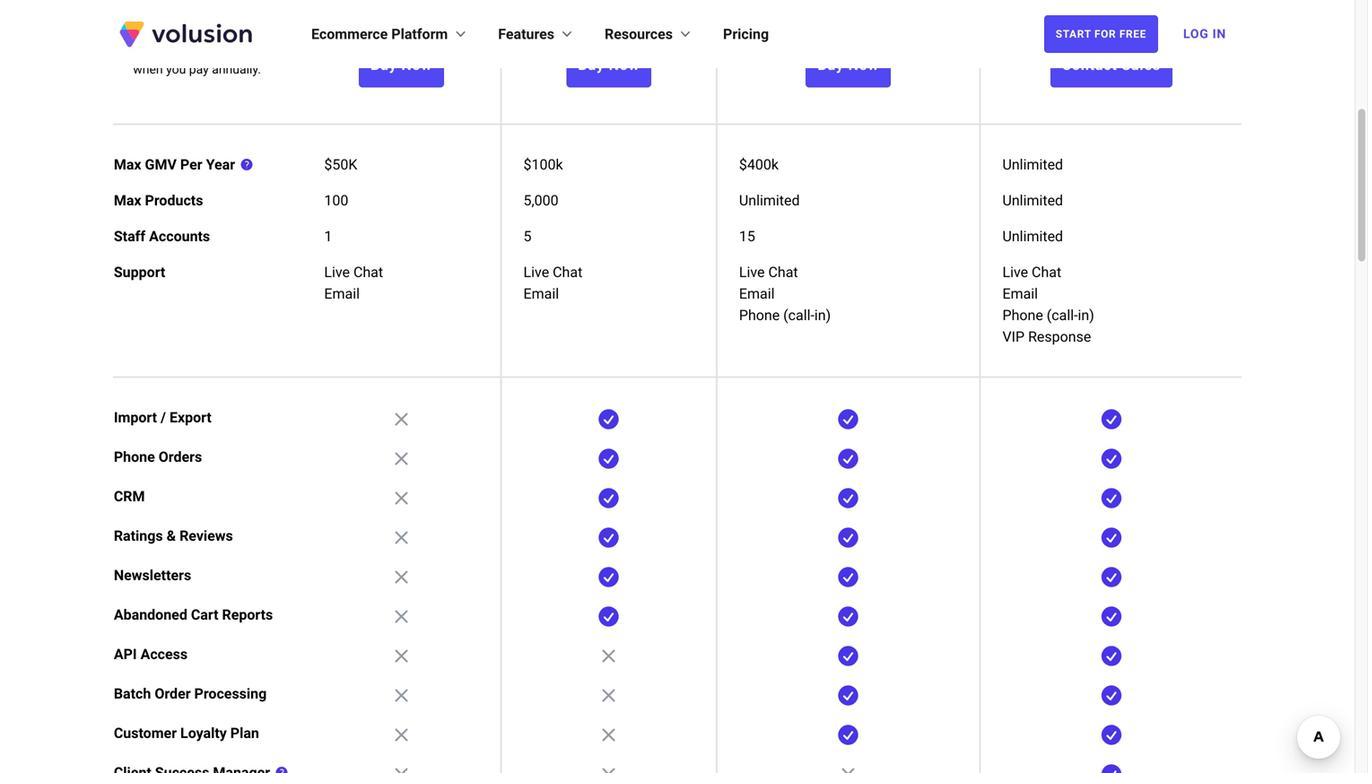 Task type: describe. For each thing, give the bounding box(es) containing it.
plan
[[230, 725, 259, 742]]

crm
[[114, 488, 145, 505]]

buy now for first buy now link from right
[[817, 57, 879, 74]]

year
[[206, 156, 235, 173]]

cart
[[191, 606, 218, 623]]

buy for second buy now link
[[578, 57, 605, 74]]

sales
[[1122, 57, 1161, 74]]

order
[[155, 685, 191, 702]]

1 email from the left
[[324, 285, 360, 302]]

now for first buy now link from left
[[401, 57, 432, 74]]

based on gmv
[[1055, 4, 1149, 21]]

(call- for live chat email phone (call-in)
[[783, 307, 814, 324]]

batch
[[114, 685, 151, 702]]

staff accounts
[[114, 228, 210, 245]]

phone for live chat email phone (call-in)
[[739, 307, 780, 324]]

log in link
[[1172, 14, 1237, 54]]

email inside live chat email phone (call-in) vip response
[[1002, 285, 1038, 302]]

1 horizontal spatial gmv
[[1118, 4, 1149, 21]]

15
[[739, 228, 755, 245]]

pay
[[189, 62, 209, 77]]

&
[[166, 527, 176, 545]]

email inside live chat email phone (call-in)
[[739, 285, 775, 302]]

chat inside live chat email phone (call-in) vip response
[[1032, 264, 1061, 281]]

vip
[[1002, 328, 1025, 345]]

in) for live chat email phone (call-in)
[[814, 307, 831, 324]]

2 chat from the left
[[553, 264, 582, 281]]

access
[[140, 646, 188, 663]]

3 buy now link from the left
[[806, 43, 891, 87]]

unlimited for $400k
[[1002, 156, 1063, 173]]

max products
[[114, 192, 203, 209]]

response
[[1028, 328, 1091, 345]]

now for first buy now link from right
[[848, 57, 879, 74]]

phone for live chat email phone (call-in) vip response
[[1002, 307, 1043, 324]]

2 email from the left
[[523, 285, 559, 302]]

based
[[1055, 4, 1094, 21]]

(call- for live chat email phone (call-in) vip response
[[1047, 307, 1078, 324]]

import
[[114, 409, 157, 426]]

free
[[1119, 28, 1146, 40]]

buy now for first buy now link from left
[[371, 57, 432, 74]]

pricing link
[[723, 23, 769, 45]]

staff
[[114, 228, 145, 245]]

$50k
[[324, 156, 357, 173]]

ecommerce platform
[[311, 26, 448, 43]]

phone orders
[[114, 449, 202, 466]]

for
[[1094, 28, 1116, 40]]

loyalty
[[180, 725, 227, 742]]

log
[[1183, 26, 1209, 41]]

$100k
[[523, 156, 563, 173]]

live chat email phone (call-in)
[[739, 264, 831, 324]]

platform
[[391, 26, 448, 43]]

features button
[[498, 23, 576, 45]]

orders
[[159, 449, 202, 466]]

1 chat from the left
[[353, 264, 383, 281]]

start
[[1056, 28, 1091, 40]]

api access
[[114, 646, 188, 663]]

live inside live chat email phone (call-in)
[[739, 264, 765, 281]]

resources button
[[605, 23, 694, 45]]

0 horizontal spatial gmv
[[145, 156, 177, 173]]

pricing
[[723, 26, 769, 43]]

newsletters
[[114, 567, 191, 584]]



Task type: locate. For each thing, give the bounding box(es) containing it.
0 vertical spatial max
[[114, 156, 141, 173]]

1 max from the top
[[114, 156, 141, 173]]

1 buy now link from the left
[[359, 43, 444, 87]]

2 max from the top
[[114, 192, 141, 209]]

now
[[401, 57, 432, 74], [609, 57, 640, 74], [848, 57, 879, 74]]

0 horizontal spatial buy
[[371, 57, 397, 74]]

max for max gmv per year
[[114, 156, 141, 173]]

api
[[114, 646, 137, 663]]

buy now
[[371, 57, 432, 74], [578, 57, 640, 74], [817, 57, 879, 74]]

contact sales link
[[1050, 43, 1172, 87]]

ecommerce
[[311, 26, 388, 43]]

unlimited for 15
[[1002, 228, 1063, 245]]

customer loyalty plan
[[114, 725, 259, 742]]

abandoned cart reports
[[114, 606, 273, 623]]

live chat email
[[324, 264, 383, 302], [523, 264, 582, 302]]

0 horizontal spatial phone
[[114, 449, 155, 466]]

phone down the import
[[114, 449, 155, 466]]

1 horizontal spatial buy
[[578, 57, 605, 74]]

annually.
[[212, 62, 261, 77]]

per
[[180, 156, 202, 173]]

email down 15
[[739, 285, 775, 302]]

products
[[145, 192, 203, 209]]

3 buy from the left
[[817, 57, 844, 74]]

1 vertical spatial gmv
[[145, 156, 177, 173]]

processing
[[194, 685, 267, 702]]

live inside live chat email phone (call-in) vip response
[[1002, 264, 1028, 281]]

max for max products
[[114, 192, 141, 209]]

batch order processing
[[114, 685, 267, 702]]

4 chat from the left
[[1032, 264, 1061, 281]]

email up vip
[[1002, 285, 1038, 302]]

2 horizontal spatial buy now
[[817, 57, 879, 74]]

email down 5
[[523, 285, 559, 302]]

max
[[114, 156, 141, 173], [114, 192, 141, 209]]

in)
[[814, 307, 831, 324], [1078, 307, 1094, 324]]

start for free link
[[1044, 15, 1158, 53]]

max up 'staff'
[[114, 192, 141, 209]]

1 (call- from the left
[[783, 307, 814, 324]]

accounts
[[149, 228, 210, 245]]

live chat email down 1
[[324, 264, 383, 302]]

/
[[161, 409, 166, 426]]

1 live from the left
[[324, 264, 350, 281]]

2 buy now link from the left
[[566, 43, 651, 87]]

2 in) from the left
[[1078, 307, 1094, 324]]

2 live chat email from the left
[[523, 264, 582, 302]]

phone down 15
[[739, 307, 780, 324]]

import / export
[[114, 409, 212, 426]]

support
[[114, 264, 165, 281]]

live down 15
[[739, 264, 765, 281]]

export
[[170, 409, 212, 426]]

resources
[[605, 26, 673, 43]]

1 horizontal spatial buy now
[[578, 57, 640, 74]]

1 live chat email from the left
[[324, 264, 383, 302]]

2 buy from the left
[[578, 57, 605, 74]]

(call- inside live chat email phone (call-in)
[[783, 307, 814, 324]]

live chat email down 5
[[523, 264, 582, 302]]

4 live from the left
[[1002, 264, 1028, 281]]

chat
[[353, 264, 383, 281], [553, 264, 582, 281], [768, 264, 798, 281], [1032, 264, 1061, 281]]

ratings
[[114, 527, 163, 545]]

4 email from the left
[[1002, 285, 1038, 302]]

reviews
[[179, 527, 233, 545]]

3 now from the left
[[848, 57, 879, 74]]

5
[[523, 228, 532, 245]]

unlimited
[[1002, 156, 1063, 173], [739, 192, 800, 209], [1002, 192, 1063, 209], [1002, 228, 1063, 245]]

(call- inside live chat email phone (call-in) vip response
[[1047, 307, 1078, 324]]

customer
[[114, 725, 177, 742]]

buy for first buy now link from left
[[371, 57, 397, 74]]

3 email from the left
[[739, 285, 775, 302]]

max up max products
[[114, 156, 141, 173]]

gmv left per
[[145, 156, 177, 173]]

live chat email phone (call-in) vip response
[[1002, 264, 1094, 345]]

(call-
[[783, 307, 814, 324], [1047, 307, 1078, 324]]

3 live from the left
[[739, 264, 765, 281]]

phone
[[739, 307, 780, 324], [1002, 307, 1043, 324], [114, 449, 155, 466]]

1 in) from the left
[[814, 307, 831, 324]]

start for free
[[1056, 28, 1146, 40]]

buy
[[371, 57, 397, 74], [578, 57, 605, 74], [817, 57, 844, 74]]

1 vertical spatial max
[[114, 192, 141, 209]]

phone up vip
[[1002, 307, 1043, 324]]

2 horizontal spatial now
[[848, 57, 879, 74]]

3 chat from the left
[[768, 264, 798, 281]]

in) inside live chat email phone (call-in)
[[814, 307, 831, 324]]

0 horizontal spatial buy now link
[[359, 43, 444, 87]]

in
[[1213, 26, 1226, 41]]

email
[[324, 285, 360, 302], [523, 285, 559, 302], [739, 285, 775, 302], [1002, 285, 1038, 302]]

reports
[[222, 606, 273, 623]]

gmv up the free at the top of page
[[1118, 4, 1149, 21]]

100
[[324, 192, 348, 209]]

0 horizontal spatial (call-
[[783, 307, 814, 324]]

1 horizontal spatial now
[[609, 57, 640, 74]]

you
[[166, 62, 186, 77]]

phone inside live chat email phone (call-in) vip response
[[1002, 307, 1043, 324]]

1 horizontal spatial in)
[[1078, 307, 1094, 324]]

2 horizontal spatial phone
[[1002, 307, 1043, 324]]

live down 5
[[523, 264, 549, 281]]

0 vertical spatial gmv
[[1118, 4, 1149, 21]]

2 now from the left
[[609, 57, 640, 74]]

2 (call- from the left
[[1047, 307, 1078, 324]]

1 horizontal spatial live chat email
[[523, 264, 582, 302]]

on
[[1098, 4, 1114, 21]]

2 buy now from the left
[[578, 57, 640, 74]]

buy now link
[[359, 43, 444, 87], [566, 43, 651, 87], [806, 43, 891, 87]]

1 now from the left
[[401, 57, 432, 74]]

log in
[[1183, 26, 1226, 41]]

3 buy now from the left
[[817, 57, 879, 74]]

2 live from the left
[[523, 264, 549, 281]]

email down 1
[[324, 285, 360, 302]]

2 horizontal spatial buy
[[817, 57, 844, 74]]

0 horizontal spatial in)
[[814, 307, 831, 324]]

2 horizontal spatial buy now link
[[806, 43, 891, 87]]

in) for live chat email phone (call-in) vip response
[[1078, 307, 1094, 324]]

$400k
[[739, 156, 779, 173]]

live
[[324, 264, 350, 281], [523, 264, 549, 281], [739, 264, 765, 281], [1002, 264, 1028, 281]]

1 buy from the left
[[371, 57, 397, 74]]

5,000
[[523, 192, 559, 209]]

0 horizontal spatial now
[[401, 57, 432, 74]]

1
[[324, 228, 332, 245]]

live down 1
[[324, 264, 350, 281]]

1 buy now from the left
[[371, 57, 432, 74]]

1 horizontal spatial (call-
[[1047, 307, 1078, 324]]

phone inside live chat email phone (call-in)
[[739, 307, 780, 324]]

1 horizontal spatial buy now link
[[566, 43, 651, 87]]

1 horizontal spatial phone
[[739, 307, 780, 324]]

abandoned
[[114, 606, 187, 623]]

0 horizontal spatial live chat email
[[324, 264, 383, 302]]

contact sales
[[1062, 57, 1161, 74]]

buy for first buy now link from right
[[817, 57, 844, 74]]

contact
[[1062, 57, 1117, 74]]

now for second buy now link
[[609, 57, 640, 74]]

in) inside live chat email phone (call-in) vip response
[[1078, 307, 1094, 324]]

ratings & reviews
[[114, 527, 233, 545]]

chat inside live chat email phone (call-in)
[[768, 264, 798, 281]]

features
[[498, 26, 554, 43]]

0 horizontal spatial buy now
[[371, 57, 432, 74]]

gmv
[[1118, 4, 1149, 21], [145, 156, 177, 173]]

max gmv per year
[[114, 156, 235, 173]]

buy now for second buy now link
[[578, 57, 640, 74]]

when
[[133, 62, 163, 77]]

ecommerce platform button
[[311, 23, 469, 45]]

unlimited for unlimited
[[1002, 192, 1063, 209]]

live up vip
[[1002, 264, 1028, 281]]

when you pay annually.
[[133, 62, 261, 77]]



Task type: vqa. For each thing, say whether or not it's contained in the screenshot.
"Elisabeth Newell"
no



